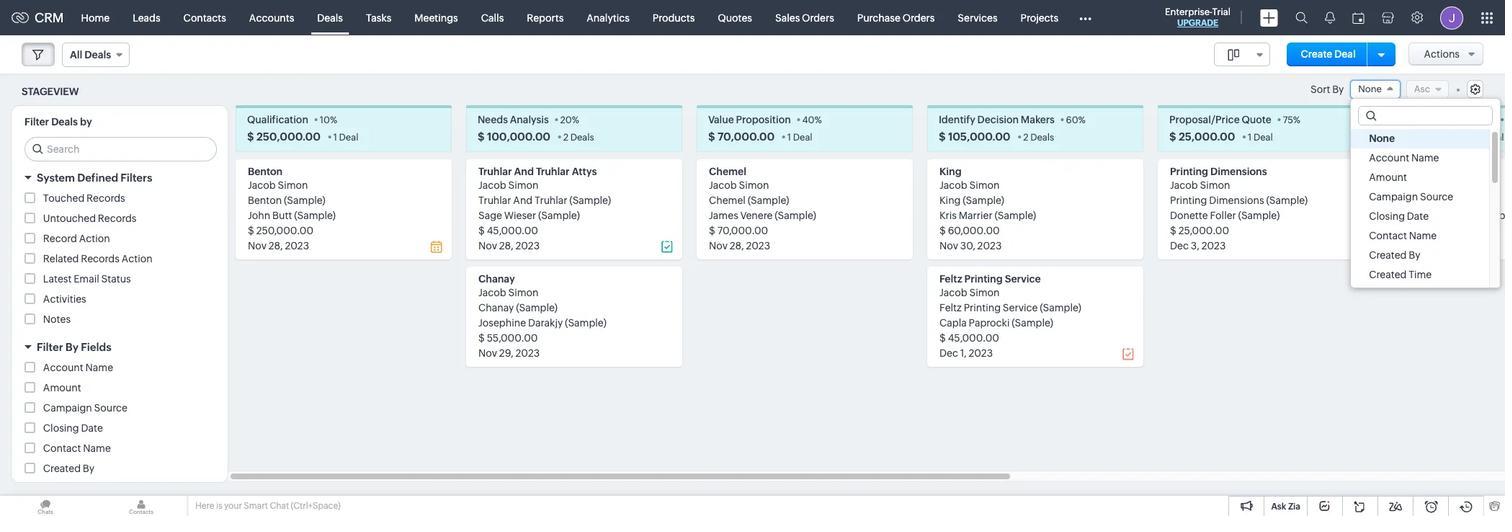 Task type: describe. For each thing, give the bounding box(es) containing it.
capla
[[940, 317, 967, 329]]

dec inside the feltz printing service jacob simon feltz printing service (sample) capla paprocki (sample) $ 45,000.00 dec 1, 2023
[[940, 348, 959, 359]]

$ inside the chemel jacob simon chemel (sample) james venere (sample) $ 70,000.00 nov 28, 2023
[[709, 225, 716, 237]]

printing up donette on the top right of the page
[[1171, 195, 1208, 206]]

deals inside 'link'
[[317, 12, 343, 23]]

donette foller (sample) link
[[1171, 210, 1281, 222]]

(sample) up donette foller (sample) link
[[1267, 195, 1309, 206]]

70,000.00 inside the chemel jacob simon chemel (sample) james venere (sample) $ 70,000.00 nov 28, 2023
[[718, 225, 769, 237]]

(sample) up john butt (sample) link
[[284, 195, 326, 206]]

latest
[[43, 273, 72, 285]]

0 horizontal spatial closing
[[43, 423, 79, 434]]

1 vertical spatial dimensions
[[1210, 195, 1265, 206]]

ask
[[1272, 502, 1287, 512]]

here is your smart chat (ctrl+space)
[[195, 501, 341, 511]]

(sample) up josephine darakjy (sample) link
[[516, 302, 558, 314]]

10 %
[[320, 115, 337, 126]]

filter for filter deals by
[[25, 116, 49, 128]]

% for $ 250,000.00
[[330, 115, 337, 126]]

none inside option
[[1370, 133, 1396, 144]]

benton link
[[248, 166, 283, 178]]

(sample) right darakjy
[[565, 317, 607, 329]]

signals image
[[1326, 12, 1336, 24]]

$ 70,000.00 for chemel
[[709, 131, 775, 143]]

negotiation/review
[[1401, 114, 1496, 126]]

2 king from the top
[[940, 195, 961, 206]]

chat
[[270, 501, 289, 511]]

by up chats image
[[83, 463, 95, 475]]

$ down qualification at the left
[[247, 131, 254, 143]]

chemel link
[[709, 166, 747, 178]]

(sample) right marrier
[[995, 210, 1037, 222]]

purchase orders
[[858, 12, 935, 23]]

date inside closing date "option"
[[1408, 211, 1430, 222]]

deals down makers
[[1031, 132, 1055, 143]]

by inside filter by fields dropdown button
[[66, 341, 79, 353]]

$ inside truhlar and truhlar attys jacob simon truhlar and truhlar (sample) sage wieser (sample) $ 45,000.00 nov 28, 2023
[[479, 225, 485, 237]]

leads link
[[121, 0, 172, 35]]

josephine
[[479, 317, 526, 329]]

(ctrl+space)
[[291, 501, 341, 511]]

2 deals for 100,000.00
[[564, 132, 595, 143]]

sage
[[479, 210, 502, 222]]

printing down 30,
[[965, 273, 1003, 285]]

55,000.00
[[487, 333, 538, 344]]

chanay jacob simon chanay (sample) josephine darakjy (sample) $ 55,000.00 nov 29, 2023
[[479, 273, 607, 359]]

70,000.00 inside chapman jacob simon chapman (sample) simon morasca (samp $ 70,000.00 nov 28, 2023
[[1410, 225, 1461, 237]]

simon inside truhlar and truhlar attys jacob simon truhlar and truhlar (sample) sage wieser (sample) $ 45,000.00 nov 28, 2023
[[509, 180, 539, 191]]

60,000.00
[[948, 225, 1000, 237]]

truhlar up sage
[[479, 195, 511, 206]]

reports link
[[516, 0, 575, 35]]

untouched records
[[43, 213, 137, 224]]

source inside option
[[1421, 191, 1454, 203]]

0 vertical spatial dimensions
[[1211, 166, 1268, 178]]

your
[[224, 501, 242, 511]]

chapman (sample) link
[[1401, 195, 1491, 206]]

chemel jacob simon chemel (sample) james venere (sample) $ 70,000.00 nov 28, 2023
[[709, 166, 817, 252]]

value proposition
[[709, 114, 791, 126]]

record
[[43, 233, 77, 245]]

signals element
[[1317, 0, 1345, 35]]

leads
[[133, 12, 160, 23]]

jacob inside king jacob simon king (sample) kris marrier (sample) $ 60,000.00 nov 30, 2023
[[940, 180, 968, 191]]

$ 100,000.00
[[478, 131, 551, 143]]

$ down needs
[[478, 131, 485, 143]]

1 deal for chemel
[[788, 132, 813, 143]]

truhlar and truhlar attys jacob simon truhlar and truhlar (sample) sage wieser (sample) $ 45,000.00 nov 28, 2023
[[479, 166, 611, 252]]

kris
[[940, 210, 957, 222]]

ask zia
[[1272, 502, 1301, 512]]

1 vertical spatial campaign source
[[43, 402, 127, 414]]

$ 70,000.00 for chapman
[[1401, 131, 1467, 143]]

sage wieser (sample) link
[[479, 210, 580, 222]]

attys
[[572, 166, 597, 178]]

donette
[[1171, 210, 1209, 222]]

sales orders link
[[764, 0, 846, 35]]

(sample) right venere
[[775, 210, 817, 222]]

services
[[958, 12, 998, 23]]

simon inside the chemel jacob simon chemel (sample) james venere (sample) $ 70,000.00 nov 28, 2023
[[739, 180, 770, 191]]

zia
[[1289, 502, 1301, 512]]

meetings link
[[403, 0, 470, 35]]

2023 inside the chemel jacob simon chemel (sample) james venere (sample) $ 70,000.00 nov 28, 2023
[[746, 240, 771, 252]]

nov for chapman jacob simon chapman (sample) simon morasca (samp $ 70,000.00 nov 28, 2023
[[1401, 240, 1420, 252]]

john butt (sample) link
[[248, 210, 336, 222]]

truhlar up sage wieser (sample) link at the top left
[[535, 195, 568, 206]]

campaign source option
[[1352, 188, 1490, 207]]

2023 inside the feltz printing service jacob simon feltz printing service (sample) capla paprocki (sample) $ 45,000.00 dec 1, 2023
[[969, 348, 993, 359]]

printing down $ 25,000.00
[[1171, 166, 1209, 178]]

1 vertical spatial source
[[94, 402, 127, 414]]

(sample) up capla paprocki (sample) link
[[1040, 302, 1082, 314]]

25,000.00 inside printing dimensions jacob simon printing dimensions (sample) donette foller (sample) $ 25,000.00 dec 3, 2023
[[1179, 225, 1230, 237]]

2 benton from the top
[[248, 195, 282, 206]]

records for touched
[[87, 193, 125, 204]]

deal inside 'option'
[[1370, 289, 1391, 300]]

contacts
[[184, 12, 226, 23]]

chanay (sample) link
[[479, 302, 558, 314]]

dec inside printing dimensions jacob simon printing dimensions (sample) donette foller (sample) $ 25,000.00 dec 3, 2023
[[1171, 240, 1189, 252]]

2 deals for 105,000.00
[[1024, 132, 1055, 143]]

is
[[216, 501, 222, 511]]

2 chemel from the top
[[709, 195, 746, 206]]

(sample) up james venere (sample) link
[[748, 195, 790, 206]]

jacob inside benton jacob simon benton (sample) john butt (sample) $ 250,000.00 nov 28, 2023
[[248, 180, 276, 191]]

28, for chemel jacob simon chemel (sample) james venere (sample) $ 70,000.00 nov 28, 2023
[[730, 240, 744, 252]]

capla paprocki (sample) link
[[940, 317, 1054, 329]]

250,000.00 inside benton jacob simon benton (sample) john butt (sample) $ 250,000.00 nov 28, 2023
[[256, 225, 314, 237]]

by right sort
[[1333, 84, 1345, 95]]

created time
[[1370, 269, 1433, 281]]

name for account name option on the right top of the page
[[1412, 152, 1440, 164]]

projects
[[1021, 12, 1059, 23]]

(sample) down printing dimensions (sample) link
[[1239, 210, 1281, 222]]

0 horizontal spatial account name
[[43, 362, 113, 374]]

benton (sample) link
[[248, 195, 326, 206]]

chats image
[[0, 496, 91, 516]]

created for created by option
[[1370, 250, 1408, 261]]

related records action
[[43, 253, 153, 265]]

1 king from the top
[[940, 166, 962, 178]]

printing up paprocki
[[964, 302, 1001, 314]]

1 vertical spatial service
[[1003, 302, 1038, 314]]

$ 250,000.00
[[247, 131, 321, 143]]

filter by fields
[[37, 341, 111, 353]]

home link
[[70, 0, 121, 35]]

nov inside truhlar and truhlar attys jacob simon truhlar and truhlar (sample) sage wieser (sample) $ 45,000.00 nov 28, 2023
[[479, 240, 497, 252]]

1 feltz from the top
[[940, 273, 963, 285]]

1 for printing dimensions
[[1249, 132, 1252, 143]]

amount option
[[1352, 168, 1490, 188]]

75
[[1284, 115, 1294, 126]]

reports
[[527, 12, 564, 23]]

nov for chanay jacob simon chanay (sample) josephine darakjy (sample) $ 55,000.00 nov 29, 2023
[[479, 348, 497, 359]]

touched
[[43, 193, 85, 204]]

smart
[[244, 501, 268, 511]]

closing inside closing date "option"
[[1370, 211, 1406, 222]]

enterprise-trial upgrade
[[1166, 6, 1231, 28]]

simon inside chanay jacob simon chanay (sample) josephine darakjy (sample) $ 55,000.00 nov 29, 2023
[[509, 287, 539, 299]]

created by option
[[1352, 246, 1490, 266]]

$ up printing dimensions link
[[1170, 131, 1177, 143]]

create deal
[[1302, 48, 1357, 60]]

proposition
[[736, 114, 791, 126]]

2 chapman from the top
[[1401, 195, 1448, 206]]

deal for james venere (sample)
[[794, 132, 813, 143]]

services link
[[947, 0, 1010, 35]]

purchase orders link
[[846, 0, 947, 35]]

closing date inside "option"
[[1370, 211, 1430, 222]]

truhlar up truhlar and truhlar (sample) link
[[536, 166, 570, 178]]

deals left by
[[51, 116, 78, 128]]

king jacob simon king (sample) kris marrier (sample) $ 60,000.00 nov 30, 2023
[[940, 166, 1037, 252]]

chapman jacob simon chapman (sample) simon morasca (samp $ 70,000.00 nov 28, 2023
[[1401, 166, 1506, 252]]

products link
[[641, 0, 707, 35]]

0 horizontal spatial contact
[[43, 443, 81, 454]]

foller
[[1211, 210, 1237, 222]]

2023 inside king jacob simon king (sample) kris marrier (sample) $ 60,000.00 nov 30, 2023
[[978, 240, 1002, 252]]

contact inside option
[[1370, 230, 1408, 242]]

feltz printing service jacob simon feltz printing service (sample) capla paprocki (sample) $ 45,000.00 dec 1, 2023
[[940, 273, 1082, 359]]

tasks
[[366, 12, 392, 23]]

enterprise-
[[1166, 6, 1213, 17]]

$ down identify at the right
[[939, 131, 946, 143]]

deal inside button
[[1335, 48, 1357, 60]]

paprocki
[[969, 317, 1010, 329]]

70,000.00 down negotiation/review
[[1410, 131, 1467, 143]]

1 for chapman
[[1480, 132, 1484, 143]]

2 for $ 100,000.00
[[564, 132, 569, 143]]

contact name inside option
[[1370, 230, 1438, 242]]

$ inside printing dimensions jacob simon printing dimensions (sample) donette foller (sample) $ 25,000.00 dec 3, 2023
[[1171, 225, 1177, 237]]

josephine darakjy (sample) link
[[479, 317, 607, 329]]

$ up account name option on the right top of the page
[[1401, 131, 1408, 143]]

simon down campaign source option
[[1401, 210, 1432, 222]]

tasks link
[[355, 0, 403, 35]]

butt
[[273, 210, 292, 222]]

chanay link
[[479, 273, 515, 285]]

home
[[81, 12, 110, 23]]

45,000.00 inside the feltz printing service jacob simon feltz printing service (sample) capla paprocki (sample) $ 45,000.00 dec 1, 2023
[[948, 333, 1000, 344]]

jacob inside the feltz printing service jacob simon feltz printing service (sample) capla paprocki (sample) $ 45,000.00 dec 1, 2023
[[940, 287, 968, 299]]

70,000.00 down value proposition
[[718, 131, 775, 143]]

none option
[[1352, 129, 1490, 149]]

% for $ 70,000.00
[[815, 115, 822, 126]]

deals down 20 %
[[571, 132, 595, 143]]

$ inside benton jacob simon benton (sample) john butt (sample) $ 250,000.00 nov 28, 2023
[[248, 225, 254, 237]]

printing dimensions jacob simon printing dimensions (sample) donette foller (sample) $ 25,000.00 dec 3, 2023
[[1171, 166, 1309, 252]]

truhlar down the '$ 100,000.00'
[[479, 166, 512, 178]]

45,000.00 inside truhlar and truhlar attys jacob simon truhlar and truhlar (sample) sage wieser (sample) $ 45,000.00 nov 28, 2023
[[487, 225, 538, 237]]

$ down the value
[[709, 131, 716, 143]]

analysis
[[510, 114, 549, 126]]

by inside created by option
[[1410, 250, 1421, 261]]

touched records
[[43, 193, 125, 204]]

40 %
[[803, 115, 822, 126]]

(sample) down attys
[[570, 195, 611, 206]]

1 vertical spatial and
[[513, 195, 533, 206]]

(sample) up kris marrier (sample) "link"
[[963, 195, 1005, 206]]

$ inside king jacob simon king (sample) kris marrier (sample) $ 60,000.00 nov 30, 2023
[[940, 225, 946, 237]]

email
[[74, 273, 99, 285]]

jacob inside chapman jacob simon chapman (sample) simon morasca (samp $ 70,000.00 nov 28, 2023
[[1401, 180, 1429, 191]]

0 horizontal spatial action
[[79, 233, 110, 245]]

28, for chapman jacob simon chapman (sample) simon morasca (samp $ 70,000.00 nov 28, 2023
[[1422, 240, 1436, 252]]



Task type: vqa. For each thing, say whether or not it's contained in the screenshot.
TRUHLAR AND TRUHLAR ATTYS link
yes



Task type: locate. For each thing, give the bounding box(es) containing it.
2023 inside chapman jacob simon chapman (sample) simon morasca (samp $ 70,000.00 nov 28, 2023
[[1439, 240, 1463, 252]]

source down filter by fields dropdown button
[[94, 402, 127, 414]]

nov left 30,
[[940, 240, 959, 252]]

1 % from the left
[[330, 115, 337, 126]]

none inside field
[[1359, 84, 1383, 94]]

2023 down simon morasca (samp link
[[1439, 240, 1463, 252]]

jacob down benton 'link'
[[248, 180, 276, 191]]

$ 70,000.00 down value proposition
[[709, 131, 775, 143]]

0 vertical spatial chapman
[[1401, 166, 1448, 178]]

account down filter by fields
[[43, 362, 83, 374]]

system defined filters
[[37, 172, 152, 184]]

1 chapman from the top
[[1401, 166, 1448, 178]]

1 deal up printing dimensions link
[[1249, 132, 1274, 143]]

0 vertical spatial contact name
[[1370, 230, 1438, 242]]

action
[[79, 233, 110, 245], [122, 253, 153, 265]]

1 horizontal spatial 45,000.00
[[948, 333, 1000, 344]]

2 % from the left
[[572, 115, 580, 126]]

$ inside chanay jacob simon chanay (sample) josephine darakjy (sample) $ 55,000.00 nov 29, 2023
[[479, 333, 485, 344]]

0 vertical spatial feltz
[[940, 273, 963, 285]]

0 vertical spatial none
[[1359, 84, 1383, 94]]

nov inside chanay jacob simon chanay (sample) josephine darakjy (sample) $ 55,000.00 nov 29, 2023
[[479, 348, 497, 359]]

0 horizontal spatial campaign
[[43, 402, 92, 414]]

created for created time option
[[1370, 269, 1408, 281]]

nov inside king jacob simon king (sample) kris marrier (sample) $ 60,000.00 nov 30, 2023
[[940, 240, 959, 252]]

campaign inside campaign source option
[[1370, 191, 1419, 203]]

1 vertical spatial filter
[[37, 341, 63, 353]]

0 vertical spatial campaign source
[[1370, 191, 1454, 203]]

1 $ 70,000.00 from the left
[[709, 131, 775, 143]]

2 feltz from the top
[[940, 302, 962, 314]]

campaign source inside option
[[1370, 191, 1454, 203]]

1 orders from the left
[[802, 12, 835, 23]]

truhlar and truhlar (sample) link
[[479, 195, 611, 206]]

3 % from the left
[[815, 115, 822, 126]]

1 horizontal spatial action
[[122, 253, 153, 265]]

1 horizontal spatial contact
[[1370, 230, 1408, 242]]

filter for filter by fields
[[37, 341, 63, 353]]

trial
[[1213, 6, 1231, 17]]

45,000.00 up the 1, at the bottom right of page
[[948, 333, 1000, 344]]

benton jacob simon benton (sample) john butt (sample) $ 250,000.00 nov 28, 2023
[[248, 166, 336, 252]]

needs analysis
[[478, 114, 549, 126]]

chapman up campaign source option
[[1401, 166, 1448, 178]]

contact name
[[1370, 230, 1438, 242], [43, 443, 111, 454]]

1 25,000.00 from the top
[[1179, 131, 1236, 143]]

2 chanay from the top
[[479, 302, 514, 314]]

3 1 deal from the left
[[1249, 132, 1274, 143]]

2 $ 70,000.00 from the left
[[1401, 131, 1467, 143]]

1 down proposition
[[788, 132, 792, 143]]

1 up printing dimensions link
[[1249, 132, 1252, 143]]

filter down notes
[[37, 341, 63, 353]]

untouched
[[43, 213, 96, 224]]

(samp
[[1476, 210, 1506, 222]]

records for related
[[81, 253, 120, 265]]

1 vertical spatial created by
[[43, 463, 95, 475]]

1 for benton
[[334, 132, 337, 143]]

campaign source down amount option
[[1370, 191, 1454, 203]]

1 horizontal spatial source
[[1421, 191, 1454, 203]]

2023 inside printing dimensions jacob simon printing dimensions (sample) donette foller (sample) $ 25,000.00 dec 3, 2023
[[1202, 240, 1227, 252]]

filter by fields button
[[12, 335, 228, 360]]

orders right sales
[[802, 12, 835, 23]]

0 vertical spatial action
[[79, 233, 110, 245]]

benton up john
[[248, 195, 282, 206]]

(sample) down truhlar and truhlar (sample) link
[[539, 210, 580, 222]]

4 1 from the left
[[1480, 132, 1484, 143]]

identify decision makers
[[939, 114, 1055, 126]]

chemel up chemel (sample) 'link'
[[709, 166, 747, 178]]

1 vertical spatial closing date
[[43, 423, 103, 434]]

28, inside benton jacob simon benton (sample) john butt (sample) $ 250,000.00 nov 28, 2023
[[269, 240, 283, 252]]

jacob inside truhlar and truhlar attys jacob simon truhlar and truhlar (sample) sage wieser (sample) $ 45,000.00 nov 28, 2023
[[479, 180, 507, 191]]

service
[[1005, 273, 1041, 285], [1003, 302, 1038, 314]]

crm
[[35, 10, 64, 25]]

simon up chapman (sample) link
[[1431, 180, 1462, 191]]

70,000.00 down simon morasca (samp link
[[1410, 225, 1461, 237]]

2 25,000.00 from the top
[[1179, 225, 1230, 237]]

action up the related records action
[[79, 233, 110, 245]]

$ down josephine
[[479, 333, 485, 344]]

deal right $ 250,000.00
[[339, 132, 359, 143]]

None text field
[[1360, 107, 1493, 125]]

notes
[[43, 314, 71, 325]]

100,000.00
[[487, 131, 551, 143]]

simon up chanay (sample) link
[[509, 287, 539, 299]]

1 horizontal spatial dec
[[1171, 240, 1189, 252]]

28, down butt
[[269, 240, 283, 252]]

simon down truhlar and truhlar attys link at the left of page
[[509, 180, 539, 191]]

1 down 10 %
[[334, 132, 337, 143]]

needs
[[478, 114, 508, 126]]

none right sort by at the top right
[[1359, 84, 1383, 94]]

by left the fields
[[66, 341, 79, 353]]

0 vertical spatial chanay
[[479, 273, 515, 285]]

created by inside option
[[1370, 250, 1421, 261]]

1 vertical spatial campaign
[[43, 402, 92, 414]]

1 horizontal spatial account name
[[1370, 152, 1440, 164]]

1 1 from the left
[[334, 132, 337, 143]]

% for $ 105,000.00
[[1079, 115, 1086, 126]]

1 1 deal from the left
[[334, 132, 359, 143]]

amount inside option
[[1370, 172, 1408, 183]]

jacob inside the chemel jacob simon chemel (sample) james venere (sample) $ 70,000.00 nov 28, 2023
[[709, 180, 737, 191]]

0 vertical spatial account name
[[1370, 152, 1440, 164]]

nov inside chapman jacob simon chapman (sample) simon morasca (samp $ 70,000.00 nov 28, 2023
[[1401, 240, 1420, 252]]

60 %
[[1067, 115, 1086, 126]]

deal up printing dimensions link
[[1254, 132, 1274, 143]]

venere
[[741, 210, 773, 222]]

chemel (sample) link
[[709, 195, 790, 206]]

account name down filter by fields
[[43, 362, 113, 374]]

feltz up capla at right bottom
[[940, 302, 962, 314]]

stageview
[[22, 86, 79, 97]]

account down none option
[[1370, 152, 1410, 164]]

105,000.00
[[949, 131, 1011, 143]]

2 orders from the left
[[903, 12, 935, 23]]

quotes
[[718, 12, 753, 23]]

0 vertical spatial records
[[87, 193, 125, 204]]

account name option
[[1352, 149, 1490, 168]]

0 vertical spatial benton
[[248, 166, 283, 178]]

2023 right 29, on the left of the page
[[516, 348, 540, 359]]

0 vertical spatial amount
[[1370, 172, 1408, 183]]

0 horizontal spatial orders
[[802, 12, 835, 23]]

2 deals
[[564, 132, 595, 143], [1024, 132, 1055, 143]]

1 2 deals from the left
[[564, 132, 595, 143]]

$ down john
[[248, 225, 254, 237]]

28, down wieser
[[499, 240, 514, 252]]

amount down account name option on the right top of the page
[[1370, 172, 1408, 183]]

list box containing none
[[1352, 129, 1501, 304]]

1 vertical spatial records
[[98, 213, 137, 224]]

(sample) up morasca
[[1450, 195, 1491, 206]]

jacob down chanay "link"
[[479, 287, 507, 299]]

nov down john
[[248, 240, 267, 252]]

0 vertical spatial account
[[1370, 152, 1410, 164]]

0 horizontal spatial source
[[94, 402, 127, 414]]

closing date option
[[1352, 207, 1490, 227]]

analytics
[[587, 12, 630, 23]]

dimensions up donette foller (sample) link
[[1210, 195, 1265, 206]]

simon inside printing dimensions jacob simon printing dimensions (sample) donette foller (sample) $ 25,000.00 dec 3, 2023
[[1201, 180, 1231, 191]]

nov left 29, on the left of the page
[[479, 348, 497, 359]]

0 horizontal spatial campaign source
[[43, 402, 127, 414]]

account inside account name option
[[1370, 152, 1410, 164]]

3 28, from the left
[[730, 240, 744, 252]]

0 horizontal spatial date
[[81, 423, 103, 434]]

list box
[[1352, 129, 1501, 304]]

1 horizontal spatial account
[[1370, 152, 1410, 164]]

chapman up closing date "option"
[[1401, 195, 1448, 206]]

$ down donette on the top right of the page
[[1171, 225, 1177, 237]]

2 1 deal from the left
[[788, 132, 813, 143]]

system defined filters button
[[12, 165, 228, 191]]

0 horizontal spatial 2
[[564, 132, 569, 143]]

simon morasca (samp link
[[1401, 210, 1506, 222]]

1 deal down 10 %
[[334, 132, 359, 143]]

1 2 from the left
[[564, 132, 569, 143]]

2 2 from the left
[[1024, 132, 1029, 143]]

0 vertical spatial created by
[[1370, 250, 1421, 261]]

1 vertical spatial contact
[[43, 443, 81, 454]]

5 % from the left
[[1294, 115, 1301, 126]]

0 vertical spatial 250,000.00
[[257, 131, 321, 143]]

0 vertical spatial filter
[[25, 116, 49, 128]]

record action
[[43, 233, 110, 245]]

jacob
[[248, 180, 276, 191], [479, 180, 507, 191], [709, 180, 737, 191], [940, 180, 968, 191], [1171, 180, 1199, 191], [1401, 180, 1429, 191], [479, 287, 507, 299], [940, 287, 968, 299]]

simon inside king jacob simon king (sample) kris marrier (sample) $ 60,000.00 nov 30, 2023
[[970, 180, 1000, 191]]

1 down negotiation/review
[[1480, 132, 1484, 143]]

king link
[[940, 166, 962, 178]]

chapman link
[[1401, 166, 1448, 178]]

0 vertical spatial closing
[[1370, 211, 1406, 222]]

4 28, from the left
[[1422, 240, 1436, 252]]

projects link
[[1010, 0, 1071, 35]]

0 vertical spatial campaign
[[1370, 191, 1419, 203]]

by
[[80, 116, 92, 128]]

1 vertical spatial 250,000.00
[[256, 225, 314, 237]]

jacob down "chemel" link
[[709, 180, 737, 191]]

1 vertical spatial chanay
[[479, 302, 514, 314]]

accounts link
[[238, 0, 306, 35]]

$ down james
[[709, 225, 716, 237]]

2023 right the 1, at the bottom right of page
[[969, 348, 993, 359]]

250,000.00 down butt
[[256, 225, 314, 237]]

None field
[[1351, 80, 1401, 99]]

status
[[101, 273, 131, 285]]

meetings
[[415, 12, 458, 23]]

account name inside option
[[1370, 152, 1440, 164]]

2 28, from the left
[[499, 240, 514, 252]]

orders for sales orders
[[802, 12, 835, 23]]

create deal button
[[1287, 43, 1371, 66]]

1 benton from the top
[[248, 166, 283, 178]]

accounts
[[249, 12, 294, 23]]

$ 105,000.00
[[939, 131, 1011, 143]]

deals
[[317, 12, 343, 23], [51, 116, 78, 128], [571, 132, 595, 143], [1031, 132, 1055, 143]]

nov inside the chemel jacob simon chemel (sample) james venere (sample) $ 70,000.00 nov 28, 2023
[[709, 240, 728, 252]]

fields
[[81, 341, 111, 353]]

0 vertical spatial 25,000.00
[[1179, 131, 1236, 143]]

time
[[1410, 269, 1433, 281]]

25,000.00
[[1179, 131, 1236, 143], [1179, 225, 1230, 237]]

simon inside the feltz printing service jacob simon feltz printing service (sample) capla paprocki (sample) $ 45,000.00 dec 1, 2023
[[970, 287, 1000, 299]]

4 1 deal from the left
[[1480, 132, 1505, 143]]

jacob inside chanay jacob simon chanay (sample) josephine darakjy (sample) $ 55,000.00 nov 29, 2023
[[479, 287, 507, 299]]

0 vertical spatial and
[[514, 166, 534, 178]]

contact up chats image
[[43, 443, 81, 454]]

0 horizontal spatial 45,000.00
[[487, 225, 538, 237]]

dec
[[1171, 240, 1189, 252], [940, 348, 959, 359]]

created by up created time
[[1370, 250, 1421, 261]]

2 vertical spatial records
[[81, 253, 120, 265]]

0 vertical spatial king
[[940, 166, 962, 178]]

1 chemel from the top
[[709, 166, 747, 178]]

0 vertical spatial date
[[1408, 211, 1430, 222]]

1 250,000.00 from the top
[[257, 131, 321, 143]]

name for contact name option
[[1410, 230, 1438, 242]]

1 horizontal spatial campaign source
[[1370, 191, 1454, 203]]

2 1 from the left
[[788, 132, 792, 143]]

created inside option
[[1370, 250, 1408, 261]]

1 vertical spatial amount
[[43, 382, 81, 394]]

filter
[[25, 116, 49, 128], [37, 341, 63, 353]]

3 1 from the left
[[1249, 132, 1252, 143]]

name inside 'option'
[[1393, 289, 1421, 300]]

4 % from the left
[[1079, 115, 1086, 126]]

0 vertical spatial contact
[[1370, 230, 1408, 242]]

Search text field
[[25, 138, 216, 161]]

0 vertical spatial dec
[[1171, 240, 1189, 252]]

1 horizontal spatial closing date
[[1370, 211, 1430, 222]]

1 vertical spatial 45,000.00
[[948, 333, 1000, 344]]

crm link
[[12, 10, 64, 25]]

2023 inside chanay jacob simon chanay (sample) josephine darakjy (sample) $ 55,000.00 nov 29, 2023
[[516, 348, 540, 359]]

1 vertical spatial king
[[940, 195, 961, 206]]

1 horizontal spatial orders
[[903, 12, 935, 23]]

james venere (sample) link
[[709, 210, 817, 222]]

campaign down filter by fields
[[43, 402, 92, 414]]

2 2 deals from the left
[[1024, 132, 1055, 143]]

simon down feltz printing service link
[[970, 287, 1000, 299]]

and down 100,000.00
[[514, 166, 534, 178]]

1 vertical spatial contact name
[[43, 443, 111, 454]]

(sample) inside chapman jacob simon chapman (sample) simon morasca (samp $ 70,000.00 nov 28, 2023
[[1450, 195, 1491, 206]]

1 vertical spatial account name
[[43, 362, 113, 374]]

0 horizontal spatial $ 70,000.00
[[709, 131, 775, 143]]

nov for chemel jacob simon chemel (sample) james venere (sample) $ 70,000.00 nov 28, 2023
[[709, 240, 728, 252]]

1 vertical spatial feltz
[[940, 302, 962, 314]]

filters
[[121, 172, 152, 184]]

1 horizontal spatial campaign
[[1370, 191, 1419, 203]]

% for $ 100,000.00
[[572, 115, 580, 126]]

feltz down 30,
[[940, 273, 963, 285]]

0 horizontal spatial 2 deals
[[564, 132, 595, 143]]

2 vertical spatial created
[[43, 463, 81, 475]]

(sample) down "feltz printing service (sample)" link
[[1012, 317, 1054, 329]]

40
[[803, 115, 815, 126]]

1 horizontal spatial amount
[[1370, 172, 1408, 183]]

2023 inside truhlar and truhlar attys jacob simon truhlar and truhlar (sample) sage wieser (sample) $ 45,000.00 nov 28, 2023
[[516, 240, 540, 252]]

orders for purchase orders
[[903, 12, 935, 23]]

jacob down chapman link
[[1401, 180, 1429, 191]]

0 vertical spatial chemel
[[709, 166, 747, 178]]

created up created time
[[1370, 250, 1408, 261]]

1 vertical spatial benton
[[248, 195, 282, 206]]

here
[[195, 501, 214, 511]]

0 vertical spatial service
[[1005, 273, 1041, 285]]

deal for donette foller (sample)
[[1254, 132, 1274, 143]]

date
[[1408, 211, 1430, 222], [81, 423, 103, 434]]

nov for benton jacob simon benton (sample) john butt (sample) $ 250,000.00 nov 28, 2023
[[248, 240, 267, 252]]

1 horizontal spatial $ 70,000.00
[[1401, 131, 1467, 143]]

0 horizontal spatial created by
[[43, 463, 95, 475]]

1 horizontal spatial contact name
[[1370, 230, 1438, 242]]

2 deals down makers
[[1024, 132, 1055, 143]]

printing dimensions (sample) link
[[1171, 195, 1309, 206]]

$ inside chapman jacob simon chapman (sample) simon morasca (samp $ 70,000.00 nov 28, 2023
[[1401, 225, 1408, 237]]

filter inside filter by fields dropdown button
[[37, 341, 63, 353]]

1 28, from the left
[[269, 240, 283, 252]]

deal down created time
[[1370, 289, 1391, 300]]

1 vertical spatial 25,000.00
[[1179, 225, 1230, 237]]

0 vertical spatial source
[[1421, 191, 1454, 203]]

2 for $ 105,000.00
[[1024, 132, 1029, 143]]

dimensions up printing dimensions (sample) link
[[1211, 166, 1268, 178]]

defined
[[77, 172, 118, 184]]

chanay
[[479, 273, 515, 285], [479, 302, 514, 314]]

0 horizontal spatial closing date
[[43, 423, 103, 434]]

28, inside truhlar and truhlar attys jacob simon truhlar and truhlar (sample) sage wieser (sample) $ 45,000.00 nov 28, 2023
[[499, 240, 514, 252]]

nov for king jacob simon king (sample) kris marrier (sample) $ 60,000.00 nov 30, 2023
[[940, 240, 959, 252]]

1 vertical spatial date
[[81, 423, 103, 434]]

contact down closing date "option"
[[1370, 230, 1408, 242]]

nov down sage
[[479, 240, 497, 252]]

0 horizontal spatial amount
[[43, 382, 81, 394]]

contacts image
[[96, 496, 187, 516]]

28, for benton jacob simon benton (sample) john butt (sample) $ 250,000.00 nov 28, 2023
[[269, 240, 283, 252]]

jacob up capla at right bottom
[[940, 287, 968, 299]]

by
[[1333, 84, 1345, 95], [1410, 250, 1421, 261], [66, 341, 79, 353], [83, 463, 95, 475]]

benton
[[248, 166, 283, 178], [248, 195, 282, 206]]

action up status
[[122, 253, 153, 265]]

2023 right 30,
[[978, 240, 1002, 252]]

$ down sage
[[479, 225, 485, 237]]

1 horizontal spatial date
[[1408, 211, 1430, 222]]

0 vertical spatial closing date
[[1370, 211, 1430, 222]]

contact name option
[[1352, 227, 1490, 246]]

latest email status
[[43, 273, 131, 285]]

decision
[[978, 114, 1019, 126]]

jacob inside printing dimensions jacob simon printing dimensions (sample) donette foller (sample) $ 25,000.00 dec 3, 2023
[[1171, 180, 1199, 191]]

deal for john butt (sample)
[[339, 132, 359, 143]]

1 deal for printing dimensions
[[1249, 132, 1274, 143]]

20 %
[[561, 115, 580, 126]]

simon down printing dimensions link
[[1201, 180, 1231, 191]]

records up latest email status
[[81, 253, 120, 265]]

0 horizontal spatial contact name
[[43, 443, 111, 454]]

0 vertical spatial created
[[1370, 250, 1408, 261]]

1 horizontal spatial closing
[[1370, 211, 1406, 222]]

dec left the 1, at the bottom right of page
[[940, 348, 959, 359]]

jacob down king link
[[940, 180, 968, 191]]

0 vertical spatial 45,000.00
[[487, 225, 538, 237]]

name for deal name 'option' at the bottom
[[1393, 289, 1421, 300]]

campaign
[[1370, 191, 1419, 203], [43, 402, 92, 414]]

$ inside the feltz printing service jacob simon feltz printing service (sample) capla paprocki (sample) $ 45,000.00 dec 1, 2023
[[940, 333, 946, 344]]

benton up benton (sample) link
[[248, 166, 283, 178]]

2 250,000.00 from the top
[[256, 225, 314, 237]]

28, inside the chemel jacob simon chemel (sample) james venere (sample) $ 70,000.00 nov 28, 2023
[[730, 240, 744, 252]]

chemel
[[709, 166, 747, 178], [709, 195, 746, 206]]

created inside option
[[1370, 269, 1408, 281]]

created time option
[[1352, 266, 1490, 285]]

truhlar and truhlar attys link
[[479, 166, 597, 178]]

none
[[1359, 84, 1383, 94], [1370, 133, 1396, 144]]

1 horizontal spatial 2 deals
[[1024, 132, 1055, 143]]

simon up chemel (sample) 'link'
[[739, 180, 770, 191]]

jacob up sage
[[479, 180, 507, 191]]

28, inside chapman jacob simon chapman (sample) simon morasca (samp $ 70,000.00 nov 28, 2023
[[1422, 240, 1436, 252]]

1 horizontal spatial 2
[[1024, 132, 1029, 143]]

1 vertical spatial dec
[[940, 348, 959, 359]]

1 vertical spatial account
[[43, 362, 83, 374]]

1 chanay from the top
[[479, 273, 515, 285]]

deal name option
[[1352, 285, 1490, 304]]

1
[[334, 132, 337, 143], [788, 132, 792, 143], [1249, 132, 1252, 143], [1480, 132, 1484, 143]]

source up simon morasca (samp link
[[1421, 191, 1454, 203]]

1 vertical spatial closing
[[43, 423, 79, 434]]

identify
[[939, 114, 976, 126]]

1 deal for benton
[[334, 132, 359, 143]]

calls
[[481, 12, 504, 23]]

created up 'deal name'
[[1370, 269, 1408, 281]]

chemel up james
[[709, 195, 746, 206]]

$ up created by option
[[1401, 225, 1408, 237]]

upgrade
[[1178, 18, 1219, 28]]

simon
[[278, 180, 308, 191], [509, 180, 539, 191], [739, 180, 770, 191], [970, 180, 1000, 191], [1201, 180, 1231, 191], [1431, 180, 1462, 191], [1401, 210, 1432, 222], [509, 287, 539, 299], [970, 287, 1000, 299]]

printing
[[1171, 166, 1209, 178], [1171, 195, 1208, 206], [965, 273, 1003, 285], [964, 302, 1001, 314]]

1 vertical spatial action
[[122, 253, 153, 265]]

simon inside benton jacob simon benton (sample) john butt (sample) $ 250,000.00 nov 28, 2023
[[278, 180, 308, 191]]

1 deal for chapman
[[1480, 132, 1505, 143]]

deal for simon morasca (samp
[[1486, 132, 1505, 143]]

contact name up chats image
[[43, 443, 111, 454]]

25,000.00 up printing dimensions link
[[1179, 131, 1236, 143]]

1 vertical spatial chapman
[[1401, 195, 1448, 206]]

1 for chemel
[[788, 132, 792, 143]]

create
[[1302, 48, 1333, 60]]

records for untouched
[[98, 213, 137, 224]]

1 vertical spatial none
[[1370, 133, 1396, 144]]

25,000.00 up 3, at top
[[1179, 225, 1230, 237]]

2023 inside benton jacob simon benton (sample) john butt (sample) $ 250,000.00 nov 28, 2023
[[285, 240, 309, 252]]

60
[[1067, 115, 1079, 126]]

king up the kris
[[940, 195, 961, 206]]

1 deal down 40
[[788, 132, 813, 143]]

nov inside benton jacob simon benton (sample) john butt (sample) $ 250,000.00 nov 28, 2023
[[248, 240, 267, 252]]

250,000.00
[[257, 131, 321, 143], [256, 225, 314, 237]]

wieser
[[504, 210, 537, 222]]

feltz printing service link
[[940, 273, 1041, 285]]

0 horizontal spatial dec
[[940, 348, 959, 359]]

jacob up donette on the top right of the page
[[1171, 180, 1199, 191]]

1 horizontal spatial created by
[[1370, 250, 1421, 261]]

1 vertical spatial chemel
[[709, 195, 746, 206]]

chanay up josephine
[[479, 302, 514, 314]]

contact
[[1370, 230, 1408, 242], [43, 443, 81, 454]]

(sample) down benton (sample) link
[[294, 210, 336, 222]]

75 %
[[1284, 115, 1301, 126]]

makers
[[1021, 114, 1055, 126]]

1 vertical spatial created
[[1370, 269, 1408, 281]]

0 horizontal spatial account
[[43, 362, 83, 374]]



